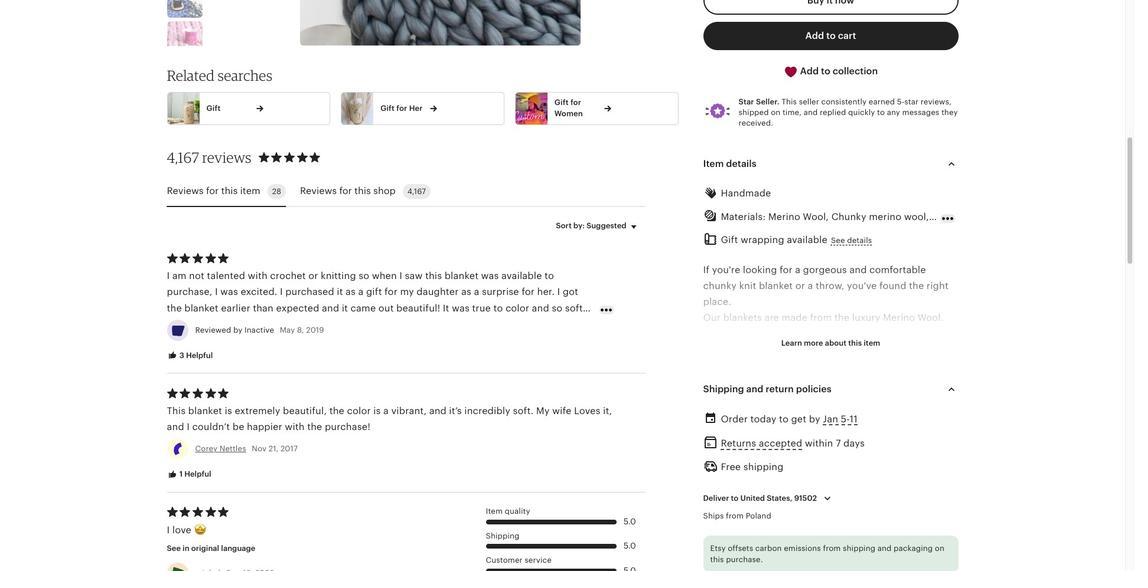 Task type: locate. For each thing, give the bounding box(es) containing it.
not
[[189, 271, 204, 282]]

your down came
[[362, 319, 382, 330]]

perfect
[[727, 377, 761, 388]]

1 vertical spatial helpful
[[184, 470, 211, 479]]

for up the women at the top of page
[[571, 98, 581, 107]]

purchase.
[[726, 556, 763, 565]]

2 the from the top
[[703, 538, 720, 549]]

blanket
[[445, 271, 479, 282], [759, 281, 793, 292], [184, 303, 218, 314], [795, 329, 829, 340], [188, 406, 222, 417], [723, 538, 757, 549]]

1 5.0 from the top
[[624, 517, 636, 527]]

and inside the blanket is available in multiple colors. please take a look to the the last pictures and choose your favorite color. if you would like to get it in a different color
[[832, 554, 849, 565]]

item quality
[[486, 507, 530, 516]]

5- right 'jan'
[[841, 414, 850, 425]]

in inside see in original language "button"
[[183, 545, 189, 553]]

11
[[850, 414, 858, 425]]

1 horizontal spatial very
[[911, 473, 930, 485]]

last
[[773, 554, 789, 565]]

1 vertical spatial shipping
[[486, 532, 520, 541]]

1 vertical spatial this
[[167, 406, 186, 417]]

and inside dropdown button
[[746, 384, 764, 395]]

0 horizontal spatial on
[[771, 108, 781, 117]]

0 horizontal spatial in
[[183, 545, 189, 553]]

days
[[844, 439, 865, 450]]

any
[[887, 108, 900, 117]]

women
[[555, 109, 583, 118]]

someone
[[755, 409, 798, 420]]

gift for her link
[[342, 93, 504, 124]]

1 horizontal spatial by
[[809, 414, 820, 425]]

and inside this seller consistently earned 5-star reviews, shipped on time, and replied quickly to any messages they received.
[[804, 108, 818, 117]]

than
[[253, 303, 274, 314]]

color down favorite at right
[[909, 570, 933, 572]]

with up excited.
[[248, 271, 268, 282]]

0 vertical spatial shipping
[[703, 384, 744, 395]]

sophistication
[[723, 506, 788, 517]]

for left the shop
[[339, 185, 352, 197]]

reviews down 4,167 reviews
[[167, 185, 204, 197]]

our down place.
[[703, 313, 721, 324]]

from up more
[[810, 313, 832, 324]]

packaging
[[894, 545, 933, 553]]

shipping down looks
[[703, 384, 744, 395]]

details up you've
[[847, 236, 872, 245]]

true
[[472, 303, 491, 314]]

1 horizontal spatial this
[[782, 97, 797, 106]]

0 vertical spatial special
[[838, 393, 870, 404]]

color inside i am not talented with crochet or knitting so when i saw this blanket was available to purchase, i was excited.  i purchased it as a gift for my daughter as a surprise for her.  i got the blanket earlier than expected and it came out beautiful!  it was true to color and so soft and warm.  thank you so much for sharing your talent!
[[506, 303, 529, 314]]

2 vertical spatial from
[[823, 545, 841, 553]]

your inside the blanket is available in multiple colors. please take a look to the the last pictures and choose your favorite color. if you would like to get it in a different color
[[888, 554, 909, 565]]

you inside i am not talented with crochet or knitting so when i saw this blanket was available to purchase, i was excited.  i purchased it as a gift for my daughter as a surprise for her.  i got the blanket earlier than expected and it came out beautiful!  it was true to color and so soft and warm.  thank you so much for sharing your talent!
[[248, 319, 265, 330]]

more
[[804, 339, 823, 348]]

when inside i am not talented with crochet or knitting so when i saw this blanket was available to purchase, i was excited.  i purchased it as a gift for my daughter as a surprise for her.  i got the blanket earlier than expected and it came out beautiful!  it was true to color and so soft and warm.  thank you so much for sharing your talent!
[[372, 271, 397, 282]]

so left soft
[[552, 303, 563, 314]]

shipping inside dropdown button
[[703, 384, 744, 395]]

shipping for shipping and return policies
[[703, 384, 744, 395]]

2 horizontal spatial color
[[909, 570, 933, 572]]

get inside the blanket is available in multiple colors. please take a look to the the last pictures and choose your favorite color. if you would like to get it in a different color
[[821, 570, 837, 572]]

1 vertical spatial love
[[911, 441, 930, 453]]

from inside etsy offsets carbon emissions from shipping and packaging on this purchase.
[[823, 545, 841, 553]]

1 horizontal spatial when
[[804, 457, 829, 469]]

🤩
[[194, 525, 206, 536]]

1 horizontal spatial get
[[821, 570, 837, 572]]

returns accepted button
[[721, 436, 802, 453]]

0 vertical spatial our
[[703, 313, 721, 324]]

item left warm
[[864, 339, 880, 348]]

for left "her."
[[522, 287, 535, 298]]

1 vertical spatial when
[[804, 457, 829, 469]]

gift inside i am not talented with crochet or knitting so when i saw this blanket was available to purchase, i was excited.  i purchased it as a gift for my daughter as a surprise for her.  i got the blanket earlier than expected and it came out beautiful!  it was true to color and so soft and warm.  thank you so much for sharing your talent!
[[366, 287, 382, 298]]

and down "her."
[[532, 303, 549, 314]]

on inside etsy offsets carbon emissions from shipping and packaging on this purchase.
[[935, 545, 945, 553]]

surprise
[[482, 287, 519, 298]]

on for packaging
[[935, 545, 945, 553]]

this inside this blanket is extremely beautiful, the color is a vibrant, and it's incredibly soft. my wife loves it, and i couldn't be happier with the purchase!
[[167, 406, 186, 417]]

something
[[864, 409, 913, 420], [859, 473, 908, 485]]

1 horizontal spatial shipping
[[843, 545, 876, 553]]

related
[[167, 67, 215, 84]]

0 vertical spatial gift
[[366, 287, 382, 298]]

from
[[810, 313, 832, 324], [726, 512, 744, 521], [823, 545, 841, 553]]

1 horizontal spatial special
[[838, 393, 870, 404]]

to inside this seller consistently earned 5-star reviews, shipped on time, and replied quickly to any messages they received.
[[877, 108, 885, 117]]

1 reviews from the left
[[167, 185, 204, 197]]

room
[[854, 506, 878, 517]]

it down etsy offsets carbon emissions from shipping and packaging on this purchase.
[[839, 570, 846, 572]]

1 horizontal spatial look
[[728, 473, 748, 485]]

1 horizontal spatial item
[[703, 159, 724, 170]]

item inside tab list
[[240, 185, 260, 197]]

1 vertical spatial get
[[821, 570, 837, 572]]

0 horizontal spatial 5-
[[841, 414, 850, 425]]

was up surprise
[[481, 271, 499, 282]]

5.0 for shipping
[[624, 542, 636, 551]]

1 vertical spatial 5-
[[841, 414, 850, 425]]

vibrant,
[[391, 406, 427, 417]]

shipping up choose
[[843, 545, 876, 553]]

from right ships
[[726, 512, 744, 521]]

color down surprise
[[506, 303, 529, 314]]

and left warm.
[[167, 319, 184, 330]]

2017
[[281, 445, 298, 454]]

and down seller at the right
[[804, 108, 818, 117]]

shipped
[[739, 108, 769, 117]]

1 vertical spatial shipping
[[843, 545, 876, 553]]

touch down the bring
[[839, 489, 866, 501]]

it
[[337, 287, 343, 298], [342, 303, 348, 314], [901, 345, 907, 356], [795, 457, 802, 469], [839, 570, 846, 572]]

the inside the blanket is available in multiple colors. please take a look to the the last pictures and choose your favorite color. if you would like to get it in a different color
[[703, 538, 720, 549]]

0 vertical spatial 5.0
[[624, 517, 636, 527]]

earlier
[[221, 303, 250, 314]]

0 vertical spatial something
[[864, 409, 913, 420]]

available up surprise
[[502, 271, 542, 282]]

thank
[[218, 319, 245, 330]]

and up always
[[909, 329, 926, 340]]

1 horizontal spatial was
[[452, 303, 470, 314]]

gift for women link
[[516, 93, 678, 124]]

if
[[703, 265, 710, 276], [732, 570, 738, 572]]

gift up you're
[[721, 234, 738, 246]]

0 vertical spatial blankets
[[723, 313, 762, 324]]

pictures
[[792, 554, 829, 565]]

0 vertical spatial item
[[240, 185, 260, 197]]

1 horizontal spatial 5-
[[897, 97, 905, 106]]

corey
[[195, 445, 217, 454]]

blankets
[[723, 313, 762, 324], [723, 441, 762, 453]]

order
[[721, 414, 748, 425]]

touch down days
[[851, 457, 878, 469]]

1 vertical spatial 5.0
[[624, 542, 636, 551]]

with down beautiful,
[[285, 422, 305, 433]]

the left "yarn"
[[703, 329, 720, 340]]

beautiful.
[[703, 425, 747, 436]]

may
[[280, 326, 295, 335]]

1 horizontal spatial item
[[864, 339, 880, 348]]

and up the home.
[[794, 473, 811, 485]]

available inside i am not talented with crochet or knitting so when i saw this blanket was available to purchase, i was excited.  i purchased it as a gift for my daughter as a surprise for her.  i got the blanket earlier than expected and it came out beautiful!  it was true to color and so soft and warm.  thank you so much for sharing your talent!
[[502, 271, 542, 282]]

by left 'jan'
[[809, 414, 820, 425]]

today
[[751, 414, 777, 425]]

and left it's
[[429, 406, 447, 417]]

earned
[[869, 97, 895, 106]]

with inside i am not talented with crochet or knitting so when i saw this blanket was available to purchase, i was excited.  i purchased it as a gift for my daughter as a surprise for her.  i got the blanket earlier than expected and it came out beautiful!  it was true to color and so soft and warm.  thank you so much for sharing your talent!
[[248, 271, 268, 282]]

suggested
[[587, 222, 627, 231]]

special down ones
[[838, 393, 870, 404]]

add left cart
[[806, 30, 824, 41]]

to down 91502
[[791, 506, 800, 517]]

love down need
[[820, 409, 839, 420]]

item inside learn more about this item dropdown button
[[864, 339, 880, 348]]

1 vertical spatial item
[[486, 507, 503, 516]]

1 vertical spatial look
[[703, 554, 723, 565]]

0 vertical spatial made
[[782, 313, 808, 324]]

1 vertical spatial blankets
[[723, 441, 762, 453]]

item up handmade
[[703, 159, 724, 170]]

is up within
[[815, 425, 822, 436]]

0 vertical spatial love
[[820, 409, 839, 420]]

to down the offsets
[[725, 554, 735, 565]]

this seller consistently earned 5-star reviews, shipped on time, and replied quickly to any messages they received.
[[739, 97, 958, 128]]

0 vertical spatial item
[[703, 159, 724, 170]]

1 vertical spatial available
[[502, 271, 542, 282]]

when left saw
[[372, 271, 397, 282]]

add inside "button"
[[800, 66, 819, 77]]

by
[[233, 326, 242, 335], [809, 414, 820, 425]]

0 vertical spatial helpful
[[186, 351, 213, 360]]

be
[[233, 422, 244, 433]]

1 vertical spatial are
[[765, 441, 779, 453]]

yourself.
[[885, 377, 924, 388]]

helpful right 3
[[186, 351, 213, 360]]

1 horizontal spatial 4,167
[[408, 187, 426, 196]]

helpful right 1
[[184, 470, 211, 479]]

crochet
[[270, 271, 306, 282]]

gift up the don't
[[763, 377, 779, 388]]

1 vertical spatial on
[[935, 545, 945, 553]]

2 reviews from the left
[[300, 185, 337, 197]]

almost
[[742, 457, 773, 469]]

in
[[813, 538, 821, 549], [183, 545, 189, 553], [848, 570, 857, 572]]

this for blanket
[[167, 406, 186, 417]]

loves
[[574, 406, 601, 417]]

2 vertical spatial was
[[452, 303, 470, 314]]

0 vertical spatial look
[[728, 473, 748, 485]]

policies
[[796, 384, 832, 395]]

see up gorgeous
[[831, 236, 845, 245]]

1 vertical spatial see
[[167, 545, 181, 553]]

gift inside gift for women
[[555, 98, 569, 107]]

0 vertical spatial 5-
[[897, 97, 905, 106]]

1 vertical spatial gift
[[763, 377, 779, 388]]

look down can
[[728, 473, 748, 485]]

0 vertical spatial by
[[233, 326, 242, 335]]

1 horizontal spatial gift
[[763, 377, 779, 388]]

occasion
[[873, 393, 914, 404]]

blankets up "yarn"
[[723, 313, 762, 324]]

add inside button
[[806, 30, 824, 41]]

to inside button
[[827, 30, 836, 41]]

tab list
[[167, 177, 645, 207]]

item for item quality
[[486, 507, 503, 516]]

1 horizontal spatial color
[[506, 303, 529, 314]]

a up within
[[825, 425, 830, 436]]

this inside this seller consistently earned 5-star reviews, shipped on time, and replied quickly to any messages they received.
[[782, 97, 797, 106]]

your
[[362, 319, 382, 330], [797, 377, 818, 388], [803, 506, 824, 517], [888, 554, 909, 565]]

add
[[806, 30, 824, 41], [800, 66, 819, 77], [810, 489, 829, 501]]

helpful inside button
[[186, 351, 213, 360]]

add to cart
[[806, 30, 856, 41]]

always
[[910, 345, 940, 356]]

0 vertical spatial are
[[765, 313, 779, 324]]

the up wool
[[778, 329, 793, 340]]

are up feel
[[765, 441, 779, 453]]

loved
[[820, 377, 846, 388]]

touch
[[851, 457, 878, 469], [839, 489, 866, 501]]

1 vertical spatial item
[[864, 339, 880, 348]]

learn more about this item
[[781, 339, 880, 348]]

helpful for 3 helpful
[[186, 351, 213, 360]]

item inside dropdown button
[[703, 159, 724, 170]]

with up them
[[888, 441, 908, 453]]

with inside this blanket is extremely beautiful, the color is a vibrant, and it's incredibly soft. my wife loves it, and i couldn't be happier with the purchase!
[[285, 422, 305, 433]]

learn
[[781, 339, 802, 348]]

in up pictures
[[813, 538, 821, 549]]

1 horizontal spatial shipping
[[703, 384, 744, 395]]

1 vertical spatial special
[[703, 489, 736, 501]]

is inside the blanket is available in multiple colors. please take a look to the the last pictures and choose your favorite color. if you would like to get it in a different color
[[759, 538, 767, 549]]

1 our from the top
[[703, 313, 721, 324]]

1 horizontal spatial see
[[831, 236, 845, 245]]

0 horizontal spatial see
[[167, 545, 181, 553]]

deliver to united states, 91502 button
[[694, 487, 844, 511]]

2 5.0 from the top
[[624, 542, 636, 551]]

a up came
[[358, 287, 364, 298]]

this up "daughter" at the bottom left
[[425, 271, 442, 282]]

0 horizontal spatial 4,167
[[167, 149, 199, 166]]

1 as from the left
[[346, 287, 356, 298]]

this up time,
[[782, 97, 797, 106]]

blanket up couldn't
[[188, 406, 222, 417]]

our up looks
[[703, 345, 721, 356]]

so down warm
[[888, 345, 898, 356]]

0 vertical spatial this
[[782, 97, 797, 106]]

details inside 'gift wrapping available see details'
[[847, 236, 872, 245]]

as right "daughter" at the bottom left
[[461, 287, 472, 298]]

gift for women
[[555, 98, 569, 107]]

this inside etsy offsets carbon emissions from shipping and packaging on this purchase.
[[710, 556, 724, 565]]

0 vertical spatial very
[[793, 345, 813, 356]]

on inside this seller consistently earned 5-star reviews, shipped on time, and replied quickly to any messages they received.
[[771, 108, 781, 117]]

1 vertical spatial was
[[220, 287, 238, 298]]

your inside i am not talented with crochet or knitting so when i saw this blanket was available to purchase, i was excited.  i purchased it as a gift for my daughter as a surprise for her.  i got the blanket earlier than expected and it came out beautiful!  it was true to color and so soft and warm.  thank you so much for sharing your talent!
[[362, 319, 382, 330]]

1 vertical spatial made
[[825, 441, 851, 453]]

2 vertical spatial add
[[810, 489, 829, 501]]

this for seller
[[782, 97, 797, 106]]

so
[[359, 271, 369, 282], [552, 303, 563, 314], [267, 319, 278, 330], [888, 345, 898, 356]]

0 horizontal spatial get
[[791, 414, 807, 425]]

throw,
[[816, 281, 845, 292]]

related searches region
[[167, 67, 686, 125]]

beautiful!
[[396, 303, 440, 314]]

you've
[[847, 281, 877, 292]]

multiple
[[824, 538, 861, 549]]

1 horizontal spatial love
[[820, 409, 839, 420]]

returns accepted within 7 days
[[721, 439, 865, 450]]

for inside gift for women
[[571, 98, 581, 107]]

helpful for 1 helpful
[[184, 470, 211, 479]]

4,167 right the shop
[[408, 187, 426, 196]]

2 are from the top
[[765, 441, 779, 453]]

reviewed
[[195, 326, 231, 335]]

1 vertical spatial our
[[703, 345, 721, 356]]

0 vertical spatial get
[[791, 414, 807, 425]]

like
[[791, 570, 807, 572]]

handmade
[[721, 188, 771, 199]]

you inside the blanket is available in multiple colors. please take a look to the the last pictures and choose your favorite color. if you would like to get it in a different color
[[741, 570, 758, 572]]

you down need
[[800, 409, 817, 420]]

0 vertical spatial details
[[726, 159, 757, 170]]

you up they
[[703, 457, 720, 469]]

the
[[703, 329, 720, 340], [703, 538, 720, 549]]

and left return
[[746, 384, 764, 395]]

so right knitting on the top of page
[[359, 271, 369, 282]]

1 horizontal spatial made
[[825, 441, 851, 453]]

0 vertical spatial see
[[831, 236, 845, 245]]

when up will
[[804, 457, 829, 469]]

is right wool
[[783, 345, 791, 356]]

0 vertical spatial color
[[506, 303, 529, 314]]

very
[[793, 345, 813, 356], [911, 473, 930, 485]]

it down warm
[[901, 345, 907, 356]]

item for item details
[[703, 159, 724, 170]]

or up purchased
[[309, 271, 318, 282]]

add up seller at the right
[[800, 66, 819, 77]]

add for add to collection
[[800, 66, 819, 77]]

looks
[[703, 361, 728, 372]]

star
[[739, 97, 754, 106]]

2 vertical spatial available
[[769, 538, 810, 549]]

0 horizontal spatial made
[[782, 313, 808, 324]]

0 horizontal spatial as
[[346, 287, 356, 298]]

2 vertical spatial color
[[909, 570, 933, 572]]

much
[[281, 319, 307, 330]]

4,167 for 4,167 reviews
[[167, 149, 199, 166]]

0 vertical spatial when
[[372, 271, 397, 282]]

1 vertical spatial if
[[732, 570, 738, 572]]

5- inside this seller consistently earned 5-star reviews, shipped on time, and replied quickly to any messages they received.
[[897, 97, 905, 106]]

love left 🤩 on the left bottom
[[172, 525, 191, 536]]

was down talented
[[220, 287, 238, 298]]

1 horizontal spatial details
[[847, 236, 872, 245]]

1 vertical spatial color
[[347, 406, 371, 417]]

0 horizontal spatial shipping
[[486, 532, 520, 541]]

very left 'fluffy'
[[793, 345, 813, 356]]

to
[[827, 30, 836, 41], [821, 66, 831, 77], [877, 108, 885, 117], [545, 271, 554, 282], [494, 303, 503, 314], [917, 393, 927, 404], [779, 414, 789, 425], [739, 489, 748, 501], [731, 494, 739, 503], [791, 506, 800, 517], [725, 554, 735, 565], [809, 570, 819, 572]]

0 horizontal spatial details
[[726, 159, 757, 170]]

1 vertical spatial details
[[847, 236, 872, 245]]

0 horizontal spatial look
[[703, 554, 723, 565]]

3
[[179, 351, 184, 360]]

something down them
[[859, 473, 908, 485]]

blanket inside this blanket is extremely beautiful, the color is a vibrant, and it's incredibly soft. my wife loves it, and i couldn't be happier with the purchase!
[[188, 406, 222, 417]]

1 the from the top
[[703, 329, 720, 340]]

helpful inside button
[[184, 470, 211, 479]]

i left am
[[167, 271, 170, 282]]

to left the collection
[[821, 66, 831, 77]]

ships from poland
[[703, 512, 771, 521]]

1 horizontal spatial on
[[935, 545, 945, 553]]

united
[[741, 494, 765, 503]]

0 horizontal spatial when
[[372, 271, 397, 282]]

look inside if you're looking for a gorgeous and comfortable chunky knit blanket or a throw, you've found the right place. our blankets are made from the luxury merino wool. the yarn makes the blanket extra soft, warm and cozy. our merino wool is very fluffy and thick so it always looks great. it's a perfect gift for your loved ones or yourself. remember, you don't need a special occasion to treat yourself or someone you love with something nice and beautiful. just because, is a reason enough...:) our blankets are specially made for you with love and you can almost feel it when you touch them ♡ they look beautiful and will bring something very special to every home. add a touch of style, warmth and sophistication to your living room or bedroom.
[[728, 473, 748, 485]]

on up favorite at right
[[935, 545, 945, 553]]

0 vertical spatial the
[[703, 329, 720, 340]]

0 vertical spatial from
[[810, 313, 832, 324]]

special down they
[[703, 489, 736, 501]]

4,167 for 4,167
[[408, 187, 426, 196]]

1 horizontal spatial as
[[461, 287, 472, 298]]



Task type: vqa. For each thing, say whether or not it's contained in the screenshot.
ART PRINT OF WAIPIO VALLEY, HAWAII ISLAND. GICLEE PRINT.
no



Task type: describe. For each thing, give the bounding box(es) containing it.
i down crochet
[[280, 287, 283, 298]]

1 blankets from the top
[[723, 313, 762, 324]]

blanket inside the blanket is available in multiple colors. please take a look to the the last pictures and choose your favorite color. if you would like to get it in a different color
[[723, 538, 757, 549]]

a up true
[[474, 287, 479, 298]]

a left gorgeous
[[795, 265, 801, 276]]

1 horizontal spatial in
[[813, 538, 821, 549]]

if inside if you're looking for a gorgeous and comfortable chunky knit blanket or a throw, you've found the right place. our blankets are made from the luxury merino wool. the yarn makes the blanket extra soft, warm and cozy. our merino wool is very fluffy and thick so it always looks great. it's a perfect gift for your loved ones or yourself. remember, you don't need a special occasion to treat yourself or someone you love with something nice and beautiful. just because, is a reason enough...:) our blankets are specially made for you with love and you can almost feel it when you touch them ♡ they look beautiful and will bring something very special to every home. add a touch of style, warmth and sophistication to your living room or bedroom.
[[703, 265, 710, 276]]

is up couldn't
[[225, 406, 232, 417]]

wrapping
[[741, 234, 784, 246]]

etsy
[[710, 545, 726, 553]]

for left my
[[385, 287, 398, 298]]

look inside the blanket is available in multiple colors. please take a look to the the last pictures and choose your favorite color. if you would like to get it in a different color
[[703, 554, 723, 565]]

add for add to cart
[[806, 30, 824, 41]]

need
[[804, 393, 827, 404]]

out
[[379, 303, 394, 314]]

daughter
[[417, 287, 459, 298]]

0 horizontal spatial very
[[793, 345, 813, 356]]

this blanket is extremely beautiful, the color is a vibrant, and it's incredibly soft. my wife loves it, and i couldn't be happier with the purchase!
[[167, 406, 612, 433]]

and down nice
[[932, 441, 950, 453]]

or down the 'style,'
[[881, 506, 890, 517]]

a left throw,
[[808, 281, 813, 292]]

reason
[[833, 425, 864, 436]]

shipping for shipping
[[486, 532, 520, 541]]

and up sharing
[[322, 303, 339, 314]]

i left saw
[[400, 271, 402, 282]]

messages
[[902, 108, 940, 117]]

shipping and return policies
[[703, 384, 832, 395]]

0 horizontal spatial was
[[220, 287, 238, 298]]

1 are from the top
[[765, 313, 779, 324]]

talent!
[[385, 319, 414, 330]]

a up the living
[[831, 489, 837, 501]]

states,
[[767, 494, 793, 503]]

living
[[826, 506, 851, 517]]

to up nice
[[917, 393, 927, 404]]

your up need
[[797, 377, 818, 388]]

chunky knit blanket, knit blanket, giant throw, arm knitting, chunky yarn, merino wool, thick yarn, home decor, boho, mother's day gift image 8 image
[[167, 0, 202, 18]]

0 vertical spatial touch
[[851, 457, 878, 469]]

0 horizontal spatial by
[[233, 326, 242, 335]]

my
[[536, 406, 550, 417]]

wool.
[[918, 313, 944, 324]]

this inside i am not talented with crochet or knitting so when i saw this blanket was available to purchase, i was excited.  i purchased it as a gift for my daughter as a surprise for her.  i got the blanket earlier than expected and it came out beautiful!  it was true to color and so soft and warm.  thank you so much for sharing your talent!
[[425, 271, 442, 282]]

3 helpful
[[178, 351, 213, 360]]

1 vertical spatial by
[[809, 414, 820, 425]]

chunky knit blanket, knit blanket, giant throw, arm knitting, chunky yarn, merino wool, thick yarn, home decor, boho, mother's day gift image 9 image
[[167, 22, 202, 57]]

deliver to united states, 91502
[[703, 494, 817, 503]]

a down loved
[[830, 393, 835, 404]]

1 vertical spatial very
[[911, 473, 930, 485]]

deliver
[[703, 494, 729, 503]]

shipping and return policies button
[[693, 376, 969, 404]]

so inside if you're looking for a gorgeous and comfortable chunky knit blanket or a throw, you've found the right place. our blankets are made from the luxury merino wool. the yarn makes the blanket extra soft, warm and cozy. our merino wool is very fluffy and thick so it always looks great. it's a perfect gift for your loved ones or yourself. remember, you don't need a special occasion to treat yourself or someone you love with something nice and beautiful. just because, is a reason enough...:) our blankets are specially made for you with love and you can almost feel it when you touch them ♡ they look beautiful and will bring something very special to every home. add a touch of style, warmth and sophistication to your living room or bedroom.
[[888, 345, 898, 356]]

the inside if you're looking for a gorgeous and comfortable chunky knit blanket or a throw, you've found the right place. our blankets are made from the luxury merino wool. the yarn makes the blanket extra soft, warm and cozy. our merino wool is very fluffy and thick so it always looks great. it's a perfect gift for your loved ones or yourself. remember, you don't need a special occasion to treat yourself or someone you love with something nice and beautiful. just because, is a reason enough...:) our blankets are specially made for you with love and you can almost feel it when you touch them ♡ they look beautiful and will bring something very special to every home. add a touch of style, warmth and sophistication to your living room or bedroom.
[[703, 329, 720, 340]]

yarn
[[723, 329, 743, 340]]

it inside the blanket is available in multiple colors. please take a look to the the last pictures and choose your favorite color. if you would like to get it in a different color
[[839, 570, 846, 572]]

or right ones
[[873, 377, 883, 388]]

for right looking
[[780, 265, 793, 276]]

specially
[[782, 441, 822, 453]]

the inside i am not talented with crochet or knitting so when i saw this blanket was available to purchase, i was excited.  i purchased it as a gift for my daughter as a surprise for her.  i got the blanket earlier than expected and it came out beautiful!  it was true to color and so soft and warm.  thank you so much for sharing your talent!
[[167, 303, 182, 314]]

8,
[[297, 326, 304, 335]]

the down beautiful,
[[307, 422, 322, 433]]

or inside i am not talented with crochet or knitting so when i saw this blanket was available to purchase, i was excited.  i purchased it as a gift for my daughter as a surprise for her.  i got the blanket earlier than expected and it came out beautiful!  it was true to color and so soft and warm.  thank you so much for sharing your talent!
[[309, 271, 318, 282]]

and down deliver
[[703, 506, 721, 517]]

to down pictures
[[809, 570, 819, 572]]

gift wrapping available see details
[[721, 234, 872, 246]]

item details button
[[693, 150, 969, 179]]

see inside 'gift wrapping available see details'
[[831, 236, 845, 245]]

inactive
[[245, 326, 274, 335]]

and inside etsy offsets carbon emissions from shipping and packaging on this purchase.
[[878, 545, 892, 553]]

gift for her
[[381, 104, 423, 113]]

or down gorgeous
[[796, 281, 805, 292]]

this down reviews
[[221, 185, 238, 197]]

to inside dropdown button
[[731, 494, 739, 503]]

place.
[[703, 297, 731, 308]]

4,167 reviews
[[167, 149, 251, 166]]

gift inside if you're looking for a gorgeous and comfortable chunky knit blanket or a throw, you've found the right place. our blankets are made from the luxury merino wool. the yarn makes the blanket extra soft, warm and cozy. our merino wool is very fluffy and thick so it always looks great. it's a perfect gift for your loved ones or yourself. remember, you don't need a special occasion to treat yourself or someone you love with something nice and beautiful. just because, is a reason enough...:) our blankets are specially made for you with love and you can almost feel it when you touch them ♡ they look beautiful and will bring something very special to every home. add a touch of style, warmth and sophistication to your living room or bedroom.
[[763, 377, 779, 388]]

i left got
[[557, 287, 560, 298]]

the down carbon
[[755, 554, 770, 565]]

extremely
[[235, 406, 280, 417]]

2 as from the left
[[461, 287, 472, 298]]

reviews for this shop
[[300, 185, 396, 197]]

the blanket is available in multiple colors. please take a look to the the last pictures and choose your favorite color. if you would like to get it in a different color 
[[703, 538, 958, 572]]

0 vertical spatial available
[[787, 234, 828, 246]]

they
[[703, 473, 725, 485]]

and down treat
[[938, 409, 955, 420]]

gorgeous
[[803, 265, 847, 276]]

different
[[867, 570, 907, 572]]

i left 🤩 on the left bottom
[[167, 525, 170, 536]]

purchased
[[285, 287, 334, 298]]

they
[[942, 108, 958, 117]]

or up just at right bottom
[[743, 409, 753, 420]]

1
[[179, 470, 183, 479]]

3 helpful button
[[158, 345, 222, 367]]

a right the take
[[952, 538, 958, 549]]

this left the shop
[[355, 185, 371, 197]]

colors.
[[864, 538, 895, 549]]

carbon
[[756, 545, 782, 553]]

to inside "button"
[[821, 66, 831, 77]]

i down talented
[[215, 287, 218, 298]]

add inside if you're looking for a gorgeous and comfortable chunky knit blanket or a throw, you've found the right place. our blankets are made from the luxury merino wool. the yarn makes the blanket extra soft, warm and cozy. our merino wool is very fluffy and thick so it always looks great. it's a perfect gift for your loved ones or yourself. remember, you don't need a special occasion to treat yourself or someone you love with something nice and beautiful. just because, is a reason enough...:) our blankets are specially made for you with love and you can almost feel it when you touch them ♡ they look beautiful and will bring something very special to every home. add a touch of style, warmth and sophistication to your living room or bedroom.
[[810, 489, 829, 501]]

it down knitting on the top of page
[[337, 287, 343, 298]]

you up the bring
[[832, 457, 849, 469]]

knit
[[739, 281, 757, 292]]

makes
[[746, 329, 775, 340]]

shipping inside etsy offsets carbon emissions from shipping and packaging on this purchase.
[[843, 545, 876, 553]]

on for shipped
[[771, 108, 781, 117]]

gift down related searches
[[206, 104, 221, 113]]

blanket up 'fluffy'
[[795, 329, 829, 340]]

it
[[443, 303, 449, 314]]

warm.
[[187, 319, 215, 330]]

customer service
[[486, 557, 552, 565]]

soft
[[565, 303, 583, 314]]

0 horizontal spatial special
[[703, 489, 736, 501]]

so left "may"
[[267, 319, 278, 330]]

because,
[[771, 425, 812, 436]]

them
[[880, 457, 904, 469]]

add to collection
[[798, 66, 878, 77]]

the left right
[[909, 281, 924, 292]]

you down enough...:)
[[869, 441, 886, 453]]

you up "someone" on the bottom right of page
[[758, 393, 775, 404]]

returns
[[721, 439, 756, 450]]

favorite
[[911, 554, 946, 565]]

soft.
[[513, 406, 534, 417]]

gift for available
[[721, 234, 738, 246]]

warmth
[[908, 489, 943, 501]]

color inside the blanket is available in multiple colors. please take a look to the the last pictures and choose your favorite color. if you would like to get it in a different color
[[909, 570, 933, 572]]

expected
[[276, 303, 319, 314]]

happier
[[247, 422, 282, 433]]

by:
[[574, 222, 585, 231]]

star seller.
[[739, 97, 780, 106]]

91502
[[794, 494, 817, 503]]

i inside this blanket is extremely beautiful, the color is a vibrant, and it's incredibly soft. my wife loves it, and i couldn't be happier with the purchase!
[[187, 422, 190, 433]]

available inside the blanket is available in multiple colors. please take a look to the the last pictures and choose your favorite color. if you would like to get it in a different color
[[769, 538, 810, 549]]

ones
[[848, 377, 870, 388]]

choose
[[852, 554, 885, 565]]

the down the offsets
[[738, 554, 753, 565]]

this inside learn more about this item dropdown button
[[849, 339, 862, 348]]

your down 91502
[[803, 506, 824, 517]]

to down surprise
[[494, 303, 503, 314]]

it up sharing
[[342, 303, 348, 314]]

talented
[[207, 271, 245, 282]]

purchase!
[[325, 422, 370, 433]]

1 vertical spatial from
[[726, 512, 744, 521]]

for down reason
[[853, 441, 866, 453]]

reviews for this item
[[167, 185, 260, 197]]

2 our from the top
[[703, 345, 721, 356]]

1 vertical spatial something
[[859, 473, 908, 485]]

got
[[563, 287, 578, 298]]

2 blankets from the top
[[723, 441, 762, 453]]

item details
[[703, 159, 757, 170]]

for down 4,167 reviews
[[206, 185, 219, 197]]

0 vertical spatial was
[[481, 271, 499, 282]]

is left vibrant,
[[373, 406, 381, 417]]

for right 8,
[[309, 319, 322, 330]]

gift for her
[[381, 104, 395, 113]]

1 helpful
[[178, 470, 211, 479]]

and down extra
[[842, 345, 860, 356]]

home.
[[778, 489, 807, 501]]

to right today
[[779, 414, 789, 425]]

gift link
[[167, 93, 330, 124]]

just
[[750, 425, 768, 436]]

when inside if you're looking for a gorgeous and comfortable chunky knit blanket or a throw, you've found the right place. our blankets are made from the luxury merino wool. the yarn makes the blanket extra soft, warm and cozy. our merino wool is very fluffy and thick so it always looks great. it's a perfect gift for your loved ones or yourself. remember, you don't need a special occasion to treat yourself or someone you love with something nice and beautiful. just because, is a reason enough...:) our blankets are specially made for you with love and you can almost feel it when you touch them ♡ they look beautiful and will bring something very special to every home. add a touch of style, warmth and sophistication to your living room or bedroom.
[[804, 457, 829, 469]]

language
[[221, 545, 255, 553]]

enough...:)
[[866, 425, 916, 436]]

the up purchase!
[[329, 406, 344, 417]]

reviewed by inactive may 8, 2019
[[195, 326, 324, 335]]

0 horizontal spatial shipping
[[744, 462, 784, 473]]

extra
[[832, 329, 855, 340]]

to up "her."
[[545, 271, 554, 282]]

her
[[409, 104, 423, 113]]

blanket down looking
[[759, 281, 793, 292]]

a down choose
[[859, 570, 865, 572]]

3 our from the top
[[703, 441, 721, 453]]

if inside the blanket is available in multiple colors. please take a look to the the last pictures and choose your favorite color. if you would like to get it in a different color
[[732, 570, 738, 572]]

reviews for reviews for this shop
[[300, 185, 337, 197]]

it right feel
[[795, 457, 802, 469]]

see inside "button"
[[167, 545, 181, 553]]

tab list containing reviews for this item
[[167, 177, 645, 207]]

for left "her"
[[397, 104, 407, 113]]

to left every
[[739, 489, 748, 501]]

sort by: suggested
[[556, 222, 627, 231]]

2 horizontal spatial love
[[911, 441, 930, 453]]

2 horizontal spatial in
[[848, 570, 857, 572]]

blanket up "daughter" at the bottom left
[[445, 271, 479, 282]]

merino
[[723, 345, 756, 356]]

28
[[272, 187, 281, 196]]

and up you've
[[850, 265, 867, 276]]

for up the don't
[[782, 377, 795, 388]]

the up extra
[[835, 313, 850, 324]]

you're
[[712, 265, 740, 276]]

5.0 for item quality
[[624, 517, 636, 527]]

details inside dropdown button
[[726, 159, 757, 170]]

found
[[880, 281, 907, 292]]

with up reason
[[841, 409, 861, 420]]

ships
[[703, 512, 724, 521]]

quickly
[[848, 108, 875, 117]]

see details link
[[831, 236, 872, 246]]

a right it's
[[719, 377, 724, 388]]

blanket up warm.
[[184, 303, 218, 314]]

reviews for reviews for this item
[[167, 185, 204, 197]]

color inside this blanket is extremely beautiful, the color is a vibrant, and it's incredibly soft. my wife loves it, and i couldn't be happier with the purchase!
[[347, 406, 371, 417]]

from inside if you're looking for a gorgeous and comfortable chunky knit blanket or a throw, you've found the right place. our blankets are made from the luxury merino wool. the yarn makes the blanket extra soft, warm and cozy. our merino wool is very fluffy and thick so it always looks great. it's a perfect gift for your loved ones or yourself. remember, you don't need a special occasion to treat yourself or someone you love with something nice and beautiful. just because, is a reason enough...:) our blankets are specially made for you with love and you can almost feel it when you touch them ♡ they look beautiful and will bring something very special to every home. add a touch of style, warmth and sophistication to your living room or bedroom.
[[810, 313, 832, 324]]

a inside this blanket is extremely beautiful, the color is a vibrant, and it's incredibly soft. my wife loves it, and i couldn't be happier with the purchase!
[[383, 406, 389, 417]]

and left couldn't
[[167, 422, 184, 433]]

2 vertical spatial love
[[172, 525, 191, 536]]

1 vertical spatial touch
[[839, 489, 866, 501]]

seller
[[799, 97, 819, 106]]



